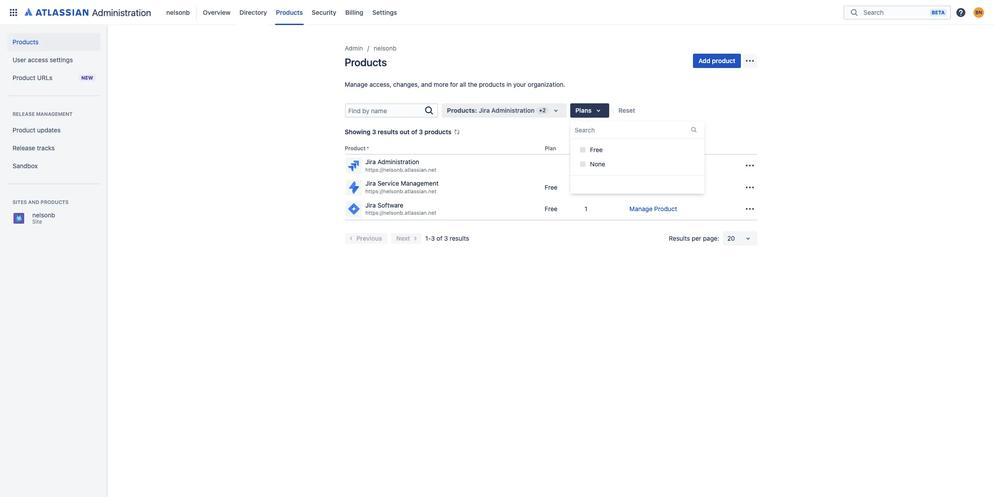 Task type: vqa. For each thing, say whether or not it's contained in the screenshot.
a
no



Task type: describe. For each thing, give the bounding box(es) containing it.
directory
[[240, 8, 267, 16]]

user
[[13, 56, 26, 64]]

access,
[[370, 81, 392, 88]]

site
[[32, 219, 42, 225]]

administration link
[[22, 5, 155, 19]]

3 right showing
[[372, 128, 376, 136]]

product urls
[[13, 74, 52, 82]]

nelsonb site
[[32, 212, 55, 225]]

3 right out
[[419, 128, 423, 136]]

access
[[28, 56, 48, 64]]

out
[[400, 128, 410, 136]]

https://nelsonb.atlassian.net inside jira service management https://nelsonb.atlassian.net
[[365, 188, 437, 195]]

product for product
[[345, 145, 366, 152]]

manage access, changes, and more for all the products in your organization.
[[345, 81, 566, 88]]

Search field
[[861, 4, 930, 20]]

1 vertical spatial and
[[28, 199, 39, 205]]

1 vertical spatial products link
[[7, 33, 100, 51]]

1 horizontal spatial of
[[437, 235, 443, 242]]

account image
[[974, 7, 985, 18]]

global navigation element
[[5, 0, 844, 25]]

0 horizontal spatial products
[[41, 199, 69, 205]]

the
[[468, 81, 478, 88]]

products : jira administration +2
[[447, 107, 546, 114]]

settings link
[[370, 5, 400, 19]]

plans
[[576, 107, 592, 114]]

toggle navigation image
[[99, 36, 118, 54]]

1-3 of 3 results
[[425, 235, 469, 242]]

user access settings
[[13, 56, 73, 64]]

product for product urls
[[13, 74, 35, 82]]

https://nelsonb.atlassian.net for jira administration
[[365, 167, 437, 173]]

2 horizontal spatial administration
[[492, 107, 535, 114]]

open image
[[743, 233, 754, 244]]

free for management
[[545, 184, 558, 191]]

changes,
[[393, 81, 420, 88]]

products link inside global navigation element
[[273, 5, 306, 19]]

add product button
[[693, 54, 741, 68]]

previous image
[[346, 233, 357, 244]]

search icon image
[[849, 8, 860, 17]]

next image
[[410, 233, 421, 244]]

appswitcher icon image
[[8, 7, 19, 18]]

results
[[669, 235, 690, 242]]

3 right 1-
[[444, 235, 448, 242]]

management
[[401, 180, 439, 188]]

user access settings link
[[7, 51, 100, 69]]

free for https://nelsonb.atlassian.net
[[545, 205, 558, 213]]

showing
[[345, 128, 371, 136]]

reset button
[[614, 104, 641, 118]]

tracks
[[37, 144, 55, 152]]

directory link
[[237, 5, 270, 19]]

urls
[[37, 74, 52, 82]]

help icon image
[[956, 7, 967, 18]]

more
[[434, 81, 449, 88]]

users
[[585, 145, 600, 152]]

settings
[[373, 8, 397, 16]]

reset
[[619, 107, 636, 114]]

2 horizontal spatial products
[[479, 81, 505, 88]]

0 horizontal spatial results
[[378, 128, 398, 136]]

jira for jira software
[[365, 202, 376, 209]]

jira for jira service management
[[365, 180, 376, 188]]

+2
[[539, 107, 546, 114]]

all
[[460, 81, 466, 88]]

plans button
[[570, 104, 610, 118]]

Search text field
[[346, 104, 424, 117]]

add
[[699, 57, 711, 65]]

products down admin link
[[345, 56, 387, 69]]

jira software https://nelsonb.atlassian.net
[[365, 202, 437, 217]]

results per page:
[[669, 235, 720, 242]]

add product
[[699, 57, 736, 65]]

product
[[712, 57, 736, 65]]

:
[[475, 107, 477, 114]]

management
[[36, 111, 73, 117]]



Task type: locate. For each thing, give the bounding box(es) containing it.
manage
[[345, 81, 368, 88], [630, 205, 653, 213]]

billing link
[[343, 5, 366, 19]]

atlassian image
[[25, 6, 89, 17], [25, 6, 89, 17]]

1
[[585, 205, 588, 213]]

0 horizontal spatial nelsonb link
[[164, 5, 193, 19]]

products up user
[[13, 38, 39, 46]]

billing
[[345, 8, 364, 16]]

1 vertical spatial manage
[[630, 205, 653, 213]]

jira
[[479, 107, 490, 114], [365, 158, 376, 166], [365, 180, 376, 188], [365, 202, 376, 209]]

new
[[81, 75, 93, 81]]

2 https://nelsonb.atlassian.net from the top
[[365, 188, 437, 195]]

1 vertical spatial free
[[545, 184, 558, 191]]

products link up settings
[[7, 33, 100, 51]]

jira inside jira administration https://nelsonb.atlassian.net
[[365, 158, 376, 166]]

0 vertical spatial of
[[411, 128, 418, 136]]

0 vertical spatial results
[[378, 128, 398, 136]]

https://nelsonb.atlassian.net
[[365, 167, 437, 173], [365, 188, 437, 195], [365, 210, 437, 217]]

showing 3 results out of 3 products
[[345, 128, 452, 136]]

products link
[[273, 5, 306, 19], [7, 33, 100, 51]]

jira right jira administration image
[[365, 158, 376, 166]]

1 vertical spatial nelsonb
[[374, 44, 397, 52]]

0 vertical spatial products
[[479, 81, 505, 88]]

results
[[378, 128, 398, 136], [450, 235, 469, 242]]

2 vertical spatial free
[[545, 205, 558, 213]]

free
[[590, 146, 603, 154], [545, 184, 558, 191], [545, 205, 558, 213]]

and left more
[[421, 81, 432, 88]]

product down showing
[[345, 145, 366, 152]]

nelsonb right 'admin'
[[374, 44, 397, 52]]

1 horizontal spatial administration
[[378, 158, 419, 166]]

0 horizontal spatial and
[[28, 199, 39, 205]]

search
[[575, 126, 595, 134]]

1 horizontal spatial and
[[421, 81, 432, 88]]

jira left service
[[365, 180, 376, 188]]

nelsonb link right admin link
[[374, 43, 397, 54]]

manage product link
[[630, 205, 677, 213]]

nelsonb down sites and products
[[32, 212, 55, 219]]

0 vertical spatial nelsonb link
[[164, 5, 193, 19]]

and right sites
[[28, 199, 39, 205]]

nelsonb link inside global navigation element
[[164, 5, 193, 19]]

administration banner
[[0, 0, 995, 25]]

jira inside jira service management https://nelsonb.atlassian.net
[[365, 180, 376, 188]]

product updates link
[[7, 121, 100, 139]]

plan
[[545, 145, 556, 152]]

nelsonb inside global navigation element
[[166, 8, 190, 16]]

of
[[411, 128, 418, 136], [437, 235, 443, 242]]

product for product updates
[[13, 126, 35, 134]]

admin
[[345, 44, 363, 52]]

sites
[[13, 199, 27, 205]]

products left "in" on the top right of the page
[[479, 81, 505, 88]]

0 horizontal spatial products link
[[7, 33, 100, 51]]

products up 'nelsonb site'
[[41, 199, 69, 205]]

overview link
[[200, 5, 233, 19]]

software
[[378, 202, 404, 209]]

results left out
[[378, 128, 398, 136]]

release tracks link
[[7, 139, 100, 157]]

jira inside jira software https://nelsonb.atlassian.net
[[365, 202, 376, 209]]

1 horizontal spatial nelsonb
[[166, 8, 190, 16]]

0 vertical spatial https://nelsonb.atlassian.net
[[365, 167, 437, 173]]

nelsonb link left overview link at the top left of page
[[164, 5, 193, 19]]

of right 1-
[[437, 235, 443, 242]]

page:
[[703, 235, 720, 242]]

sandbox
[[13, 162, 38, 170]]

1 vertical spatial nelsonb link
[[374, 43, 397, 54]]

product up release tracks
[[13, 126, 35, 134]]

release
[[13, 111, 35, 117], [13, 144, 35, 152]]

1 vertical spatial results
[[450, 235, 469, 242]]

0 vertical spatial and
[[421, 81, 432, 88]]

jira administration image
[[347, 159, 361, 173]]

2 vertical spatial nelsonb
[[32, 212, 55, 219]]

free left 1
[[545, 205, 558, 213]]

20
[[728, 235, 735, 242]]

jira service management image
[[347, 180, 361, 195], [347, 180, 361, 195]]

updates
[[37, 126, 61, 134]]

jira left software
[[365, 202, 376, 209]]

0 vertical spatial administration
[[92, 7, 151, 18]]

manage product
[[630, 205, 677, 213]]

1 https://nelsonb.atlassian.net from the top
[[365, 167, 437, 173]]

your
[[514, 81, 526, 88]]

release tracks
[[13, 144, 55, 152]]

1 horizontal spatial products link
[[273, 5, 306, 19]]

overview
[[203, 8, 231, 16]]

products link left security link
[[273, 5, 306, 19]]

product up results
[[655, 205, 677, 213]]

0 vertical spatial release
[[13, 111, 35, 117]]

refresh image
[[454, 129, 461, 136]]

1 vertical spatial release
[[13, 144, 35, 152]]

3 right next icon
[[431, 235, 435, 242]]

sites and products
[[13, 199, 69, 205]]

https://nelsonb.atlassian.net for jira software
[[365, 210, 437, 217]]

products left refresh image
[[425, 128, 452, 136]]

settings
[[50, 56, 73, 64]]

and
[[421, 81, 432, 88], [28, 199, 39, 205]]

security link
[[309, 5, 339, 19]]

0 vertical spatial manage
[[345, 81, 368, 88]]

0 vertical spatial free
[[590, 146, 603, 154]]

in
[[507, 81, 512, 88]]

jira for jira administration
[[365, 158, 376, 166]]

administration inside "link"
[[92, 7, 151, 18]]

beta
[[932, 9, 945, 15]]

free down plan
[[545, 184, 558, 191]]

2 horizontal spatial nelsonb
[[374, 44, 397, 52]]

0 vertical spatial products link
[[273, 5, 306, 19]]

1 vertical spatial https://nelsonb.atlassian.net
[[365, 188, 437, 195]]

jira right :
[[479, 107, 490, 114]]

release for release tracks
[[13, 144, 35, 152]]

of right out
[[411, 128, 418, 136]]

https://nelsonb.atlassian.net down service
[[365, 188, 437, 195]]

3 https://nelsonb.atlassian.net from the top
[[365, 210, 437, 217]]

release up sandbox
[[13, 144, 35, 152]]

2 vertical spatial administration
[[378, 158, 419, 166]]

products left security
[[276, 8, 303, 16]]

products
[[276, 8, 303, 16], [13, 38, 39, 46], [345, 56, 387, 69], [447, 107, 475, 114]]

0 horizontal spatial of
[[411, 128, 418, 136]]

https://nelsonb.atlassian.net down software
[[365, 210, 437, 217]]

results right 1-
[[450, 235, 469, 242]]

product down user
[[13, 74, 35, 82]]

1 vertical spatial products
[[425, 128, 452, 136]]

free up none
[[590, 146, 603, 154]]

1 horizontal spatial results
[[450, 235, 469, 242]]

jira software image
[[347, 202, 361, 216], [347, 202, 361, 216]]

administration inside jira administration https://nelsonb.atlassian.net
[[378, 158, 419, 166]]

jira service management https://nelsonb.atlassian.net
[[365, 180, 439, 195]]

nelsonb link
[[164, 5, 193, 19], [374, 43, 397, 54]]

products up refresh image
[[447, 107, 475, 114]]

for
[[450, 81, 458, 88]]

1 release from the top
[[13, 111, 35, 117]]

products
[[479, 81, 505, 88], [425, 128, 452, 136], [41, 199, 69, 205]]

nelsonb left overview
[[166, 8, 190, 16]]

administration up service
[[378, 158, 419, 166]]

1-
[[425, 235, 431, 242]]

1 horizontal spatial manage
[[630, 205, 653, 213]]

none
[[590, 160, 606, 168]]

per
[[692, 235, 702, 242]]

manage for manage product
[[630, 205, 653, 213]]

1 vertical spatial administration
[[492, 107, 535, 114]]

nelsonb
[[166, 8, 190, 16], [374, 44, 397, 52], [32, 212, 55, 219]]

product updates
[[13, 126, 61, 134]]

https://nelsonb.atlassian.net up jira service management https://nelsonb.atlassian.net
[[365, 167, 437, 173]]

0 horizontal spatial administration
[[92, 7, 151, 18]]

3
[[372, 128, 376, 136], [419, 128, 423, 136], [431, 235, 435, 242], [444, 235, 448, 242]]

organization.
[[528, 81, 566, 88]]

release for release management
[[13, 111, 35, 117]]

jira administration https://nelsonb.atlassian.net
[[365, 158, 437, 173]]

2 vertical spatial https://nelsonb.atlassian.net
[[365, 210, 437, 217]]

0 horizontal spatial manage
[[345, 81, 368, 88]]

products inside global navigation element
[[276, 8, 303, 16]]

manage for manage access, changes, and more for all the products in your organization.
[[345, 81, 368, 88]]

1 horizontal spatial nelsonb link
[[374, 43, 397, 54]]

service
[[378, 180, 399, 188]]

2 release from the top
[[13, 144, 35, 152]]

admin link
[[345, 43, 363, 54]]

jira administration image
[[347, 159, 361, 173]]

security
[[312, 8, 337, 16]]

administration up toggle navigation image
[[92, 7, 151, 18]]

release management
[[13, 111, 73, 117]]

1 vertical spatial of
[[437, 235, 443, 242]]

0 vertical spatial nelsonb
[[166, 8, 190, 16]]

sandbox link
[[7, 157, 100, 175]]

0 horizontal spatial nelsonb
[[32, 212, 55, 219]]

release up product updates
[[13, 111, 35, 117]]

2 vertical spatial products
[[41, 199, 69, 205]]

administration
[[92, 7, 151, 18], [492, 107, 535, 114], [378, 158, 419, 166]]

product
[[13, 74, 35, 82], [13, 126, 35, 134], [345, 145, 366, 152], [655, 205, 677, 213]]

administration down "in" on the top right of the page
[[492, 107, 535, 114]]

1 horizontal spatial products
[[425, 128, 452, 136]]

search image
[[424, 105, 435, 116]]



